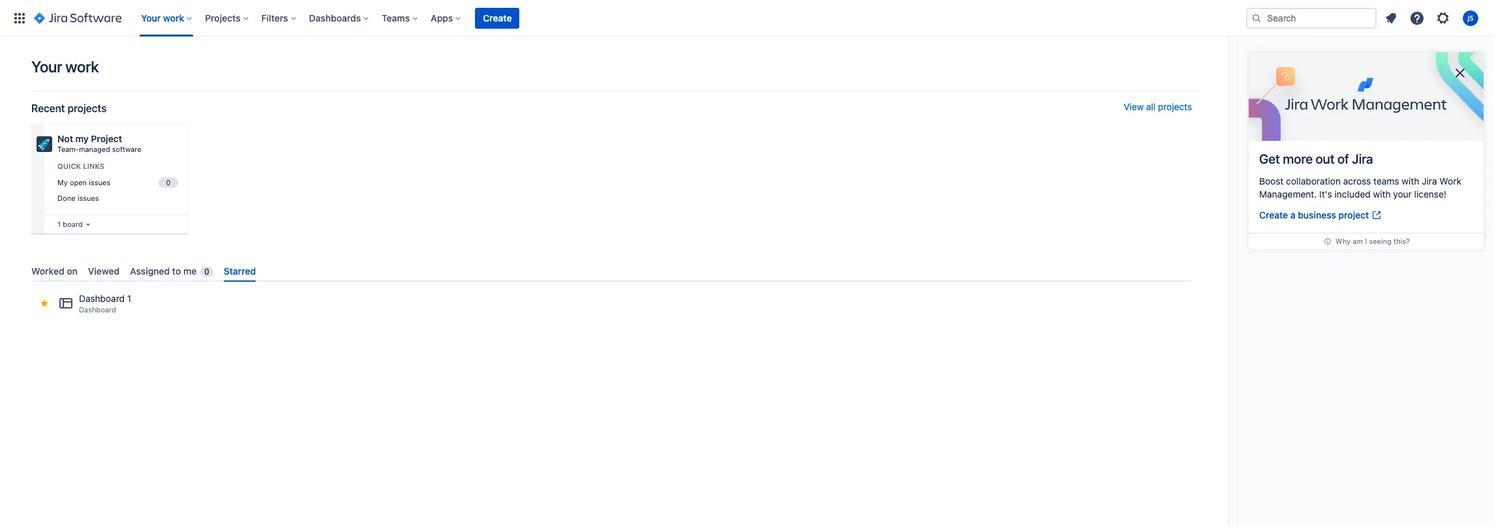 Task type: vqa. For each thing, say whether or not it's contained in the screenshot.
promote related to Vision to values
no



Task type: locate. For each thing, give the bounding box(es) containing it.
1 vertical spatial 1
[[127, 293, 131, 304]]

seeing
[[1370, 237, 1392, 246]]

open
[[70, 178, 87, 186]]

create right apps popup button at the top of the page
[[483, 12, 512, 23]]

0 vertical spatial dashboard
[[79, 293, 125, 304]]

your profile and settings image
[[1464, 10, 1479, 26]]

tab list containing worked on
[[26, 260, 1198, 282]]

issues down links in the left top of the page
[[89, 178, 110, 186]]

your work
[[141, 12, 184, 23], [31, 57, 99, 76]]

jira software image
[[34, 10, 122, 26], [34, 10, 122, 26]]

viewed
[[88, 266, 120, 277]]

jira up license! in the top right of the page
[[1423, 176, 1438, 187]]

teams
[[1374, 176, 1400, 187]]

quick links
[[57, 162, 105, 170]]

1 vertical spatial dashboard
[[79, 306, 116, 314]]

create for create
[[483, 12, 512, 23]]

board
[[63, 220, 83, 228]]

your work up recent projects
[[31, 57, 99, 76]]

banner containing your work
[[0, 0, 1495, 37]]

issues
[[89, 178, 110, 186], [77, 194, 99, 203]]

my open issues link
[[55, 175, 180, 190]]

jira
[[1353, 151, 1374, 166], [1423, 176, 1438, 187]]

projects
[[205, 12, 241, 23]]

i
[[1366, 237, 1368, 246]]

1 horizontal spatial with
[[1402, 176, 1420, 187]]

boost collaboration across teams with jira work management. it's included with your license!
[[1260, 176, 1462, 200]]

1
[[57, 220, 61, 228], [127, 293, 131, 304]]

1 vertical spatial with
[[1374, 189, 1391, 200]]

help image
[[1410, 10, 1426, 26]]

am
[[1353, 237, 1364, 246]]

work
[[163, 12, 184, 23], [65, 57, 99, 76]]

out
[[1316, 151, 1335, 166]]

projects up 'my'
[[67, 102, 107, 114]]

1 horizontal spatial create
[[1260, 210, 1289, 221]]

get more out of jira
[[1260, 151, 1374, 166]]

with up the your
[[1402, 176, 1420, 187]]

your
[[141, 12, 161, 23], [31, 57, 62, 76]]

your
[[1394, 189, 1413, 200]]

1 down assigned
[[127, 293, 131, 304]]

team-
[[57, 145, 79, 153]]

work
[[1440, 176, 1462, 187]]

0 horizontal spatial your work
[[31, 57, 99, 76]]

create a business project
[[1260, 210, 1370, 221]]

create
[[483, 12, 512, 23], [1260, 210, 1289, 221]]

teams
[[382, 12, 410, 23]]

2 dashboard from the top
[[79, 306, 116, 314]]

1 horizontal spatial projects
[[1159, 101, 1193, 112]]

0 vertical spatial work
[[163, 12, 184, 23]]

assigned
[[130, 266, 170, 277]]

0 horizontal spatial projects
[[67, 102, 107, 114]]

0 horizontal spatial work
[[65, 57, 99, 76]]

issues down my open issues at the left top
[[77, 194, 99, 203]]

1 horizontal spatial work
[[163, 12, 184, 23]]

worked on
[[31, 266, 78, 277]]

projects right all
[[1159, 101, 1193, 112]]

dashboard
[[79, 293, 125, 304], [79, 306, 116, 314]]

work up recent projects
[[65, 57, 99, 76]]

work inside popup button
[[163, 12, 184, 23]]

worked
[[31, 266, 64, 277]]

1 horizontal spatial jira
[[1423, 176, 1438, 187]]

1 horizontal spatial 1
[[127, 293, 131, 304]]

1 vertical spatial create
[[1260, 210, 1289, 221]]

why
[[1336, 237, 1351, 246]]

why am i seeing this?
[[1336, 237, 1411, 246]]

1 inside popup button
[[57, 220, 61, 228]]

1 left board
[[57, 220, 61, 228]]

0
[[204, 267, 209, 277]]

done
[[57, 194, 75, 203]]

your work button
[[137, 8, 197, 28]]

starred
[[224, 266, 256, 277]]

to
[[172, 266, 181, 277]]

with down "teams"
[[1374, 189, 1391, 200]]

quick
[[57, 162, 81, 170]]

management.
[[1260, 189, 1318, 200]]

1 horizontal spatial your
[[141, 12, 161, 23]]

search image
[[1252, 13, 1262, 23]]

with
[[1402, 176, 1420, 187], [1374, 189, 1391, 200]]

board image
[[83, 219, 93, 230]]

create left a
[[1260, 210, 1289, 221]]

1 dashboard from the top
[[79, 293, 125, 304]]

0 vertical spatial your work
[[141, 12, 184, 23]]

projects
[[1159, 101, 1193, 112], [67, 102, 107, 114]]

0 horizontal spatial with
[[1374, 189, 1391, 200]]

banner
[[0, 0, 1495, 37]]

projects inside view all projects link
[[1159, 101, 1193, 112]]

create inside 'button'
[[483, 12, 512, 23]]

1 horizontal spatial your work
[[141, 12, 184, 23]]

teams button
[[378, 8, 423, 28]]

projects button
[[201, 8, 254, 28]]

1 vertical spatial jira
[[1423, 176, 1438, 187]]

jira right the of
[[1353, 151, 1374, 166]]

view
[[1124, 101, 1144, 112]]

0 vertical spatial create
[[483, 12, 512, 23]]

1 vertical spatial work
[[65, 57, 99, 76]]

done issues link
[[55, 191, 180, 206]]

0 vertical spatial jira
[[1353, 151, 1374, 166]]

not my project team-managed software
[[57, 133, 141, 153]]

your work left projects
[[141, 12, 184, 23]]

of
[[1338, 151, 1350, 166]]

project
[[91, 133, 122, 144]]

tab list
[[26, 260, 1198, 282]]

work left projects
[[163, 12, 184, 23]]

0 horizontal spatial create
[[483, 12, 512, 23]]

apps button
[[427, 8, 466, 28]]

0 horizontal spatial 1
[[57, 220, 61, 228]]

license!
[[1415, 189, 1447, 200]]

assigned to me
[[130, 266, 197, 277]]

recent
[[31, 102, 65, 114]]

0 vertical spatial your
[[141, 12, 161, 23]]

0 horizontal spatial your
[[31, 57, 62, 76]]

filters
[[262, 12, 288, 23]]

0 vertical spatial 1
[[57, 220, 61, 228]]

notifications image
[[1384, 10, 1400, 26]]



Task type: describe. For each thing, give the bounding box(es) containing it.
apps
[[431, 12, 453, 23]]

my
[[57, 178, 68, 186]]

0 vertical spatial with
[[1402, 176, 1420, 187]]

on
[[67, 266, 78, 277]]

across
[[1344, 176, 1372, 187]]

dashboards button
[[305, 8, 374, 28]]

included
[[1335, 189, 1371, 200]]

recent projects
[[31, 102, 107, 114]]

your inside popup button
[[141, 12, 161, 23]]

close image
[[1453, 65, 1469, 81]]

a
[[1291, 210, 1296, 221]]

primary element
[[8, 0, 1247, 36]]

1 vertical spatial your work
[[31, 57, 99, 76]]

this?
[[1394, 237, 1411, 246]]

0 horizontal spatial jira
[[1353, 151, 1374, 166]]

appswitcher icon image
[[12, 10, 27, 26]]

software
[[112, 145, 141, 153]]

dashboards
[[309, 12, 361, 23]]

view all projects
[[1124, 101, 1193, 112]]

my open issues
[[57, 178, 110, 186]]

create for create a business project
[[1260, 210, 1289, 221]]

1 inside the dashboard 1 dashboard
[[127, 293, 131, 304]]

business
[[1299, 210, 1337, 221]]

links
[[83, 162, 105, 170]]

1 vertical spatial your
[[31, 57, 62, 76]]

me
[[183, 266, 197, 277]]

my
[[75, 133, 89, 144]]

filters button
[[258, 8, 301, 28]]

get
[[1260, 151, 1281, 166]]

not
[[57, 133, 73, 144]]

star image
[[39, 298, 50, 309]]

all
[[1147, 101, 1156, 112]]

project
[[1339, 210, 1370, 221]]

done issues
[[57, 194, 99, 203]]

collaboration
[[1287, 176, 1341, 187]]

Search field
[[1247, 8, 1377, 28]]

dashboard 1 dashboard
[[79, 293, 131, 314]]

create button
[[475, 8, 520, 28]]

more
[[1284, 151, 1313, 166]]

jira inside the boost collaboration across teams with jira work management. it's included with your license!
[[1423, 176, 1438, 187]]

view all projects link
[[1124, 101, 1193, 115]]

your work inside popup button
[[141, 12, 184, 23]]

it's
[[1320, 189, 1333, 200]]

1 vertical spatial issues
[[77, 194, 99, 203]]

create a business project link
[[1260, 209, 1383, 223]]

managed
[[79, 145, 110, 153]]

settings image
[[1436, 10, 1452, 26]]

1 board button
[[55, 217, 93, 232]]

0 vertical spatial issues
[[89, 178, 110, 186]]

1 board
[[57, 220, 83, 228]]

boost
[[1260, 176, 1284, 187]]



